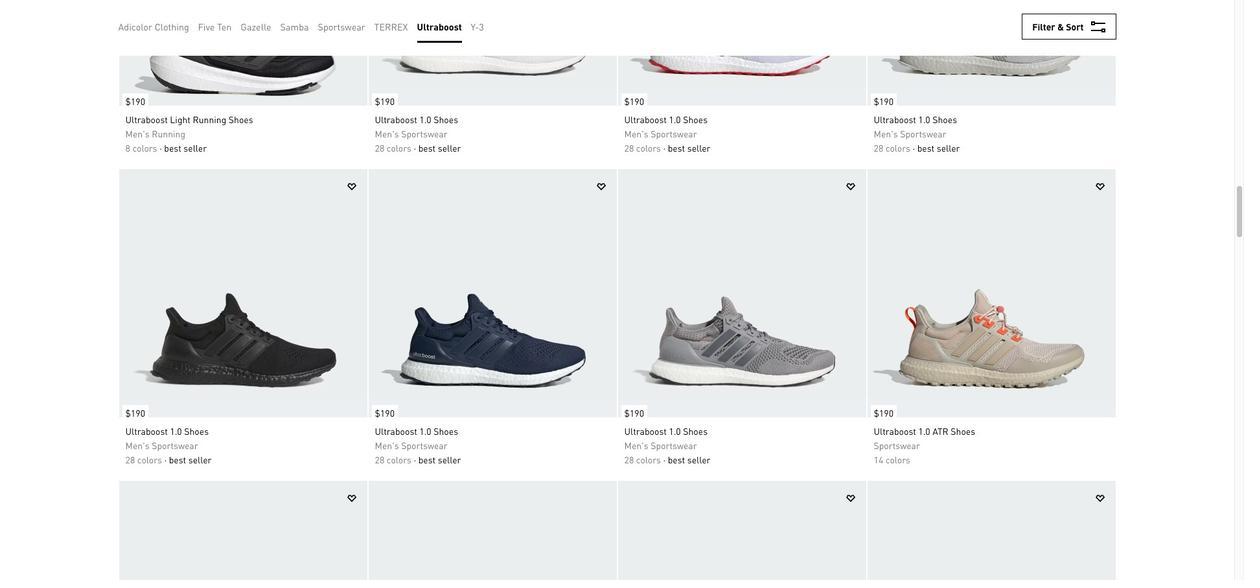 Task type: describe. For each thing, give the bounding box(es) containing it.
· inside ultraboost light running shoes men's running 8 colors · best seller
[[160, 142, 162, 154]]

adicolor
[[118, 21, 152, 32]]

sportswear link
[[318, 19, 366, 34]]

14
[[874, 454, 884, 465]]

colors inside ultraboost light running shoes men's running 8 colors · best seller
[[132, 142, 157, 154]]

0 vertical spatial men's sportswear grey ultraboost 1.0 shoes image
[[868, 0, 1116, 106]]

sportswear inside ultraboost 1.0 atr shoes sportswear 14 colors
[[874, 439, 921, 451]]

filter & sort
[[1033, 21, 1084, 32]]

0 vertical spatial running
[[193, 113, 226, 125]]

terrex
[[374, 21, 408, 32]]

2 vertical spatial men's sportswear grey ultraboost 1.0 shoes image
[[868, 481, 1116, 580]]

running green ultraboost light running shoes image
[[618, 481, 866, 580]]

samba
[[280, 21, 309, 32]]

ultraboost for second 'men's sportswear white ultraboost 1.0 shoes' image from the left
[[625, 113, 667, 125]]

men's inside ultraboost light running shoes men's running 8 colors · best seller
[[125, 128, 150, 139]]

ultraboost 1.0 shoes men's sportswear 28 colors · best seller for men's sportswear blue ultraboost 1.0 shoes image
[[375, 425, 461, 465]]

terrex link
[[374, 19, 408, 34]]

ultraboost for sportswear beige ultraboost 1.0 atr shoes image
[[874, 425, 917, 437]]

1.0 for men's sportswear blue ultraboost 1.0 shoes image
[[420, 425, 432, 437]]

2 men's sportswear black ultraboost 1.0 shoes image from the top
[[119, 481, 367, 580]]

adicolor clothing link
[[118, 19, 189, 34]]

shoes inside ultraboost 1.0 atr shoes sportswear 14 colors
[[951, 425, 976, 437]]

gazelle
[[241, 21, 271, 32]]

ultraboost light running shoes men's running 8 colors · best seller
[[125, 113, 253, 154]]

list containing adicolor clothing
[[118, 10, 493, 43]]

1.0 for first 'men's sportswear white ultraboost 1.0 shoes' image from the left
[[420, 113, 432, 125]]

ultraboost for the topmost men's sportswear grey ultraboost 1.0 shoes image
[[874, 113, 917, 125]]

&
[[1058, 21, 1065, 32]]

ultraboost 1.0 shoes men's sportswear 28 colors · best seller for second 'men's sportswear white ultraboost 1.0 shoes' image from the left
[[625, 113, 711, 154]]

clothing
[[155, 21, 189, 32]]

best inside ultraboost light running shoes men's running 8 colors · best seller
[[164, 142, 181, 154]]

filter & sort button
[[1022, 14, 1117, 40]]

filter
[[1033, 21, 1056, 32]]

samba link
[[280, 19, 309, 34]]



Task type: vqa. For each thing, say whether or not it's contained in the screenshot.
Sportswear within "list"
yes



Task type: locate. For each thing, give the bounding box(es) containing it.
1 men's sportswear black ultraboost 1.0 shoes image from the top
[[119, 169, 367, 417]]

1.0 inside ultraboost 1.0 atr shoes sportswear 14 colors
[[919, 425, 931, 437]]

ultraboost for men's sportswear blue ultraboost 1.0 shoes image
[[375, 425, 417, 437]]

best
[[164, 142, 181, 154], [419, 142, 436, 154], [668, 142, 685, 154], [918, 142, 935, 154], [169, 454, 186, 465], [419, 454, 436, 465], [668, 454, 685, 465]]

men's
[[125, 128, 150, 139], [375, 128, 399, 139], [625, 128, 649, 139], [874, 128, 898, 139], [125, 439, 150, 451], [375, 439, 399, 451], [625, 439, 649, 451]]

1 horizontal spatial running
[[193, 113, 226, 125]]

men's sportswear grey ultraboost 1.0 shoes image
[[868, 0, 1116, 106], [618, 169, 866, 417], [868, 481, 1116, 580]]

men's sportswear white ultraboost 1.0 shoes image
[[369, 0, 617, 106], [618, 0, 866, 106]]

y-3 link
[[471, 19, 484, 34]]

ultraboost
[[417, 21, 462, 32], [125, 113, 168, 125], [375, 113, 417, 125], [625, 113, 667, 125], [874, 113, 917, 125], [125, 425, 168, 437], [375, 425, 417, 437], [625, 425, 667, 437], [874, 425, 917, 437]]

y-
[[471, 21, 479, 32]]

ultraboost 1.0 shoes men's sportswear 28 colors · best seller for first 'men's sportswear white ultraboost 1.0 shoes' image from the left
[[375, 113, 461, 154]]

1.0
[[420, 113, 432, 125], [669, 113, 681, 125], [919, 113, 931, 125], [170, 425, 182, 437], [420, 425, 432, 437], [669, 425, 681, 437], [919, 425, 931, 437]]

five ten
[[198, 21, 232, 32]]

·
[[160, 142, 162, 154], [414, 142, 416, 154], [663, 142, 666, 154], [913, 142, 916, 154], [164, 454, 167, 465], [414, 454, 416, 465], [663, 454, 666, 465]]

ten
[[217, 21, 232, 32]]

atr
[[933, 425, 949, 437]]

list
[[118, 10, 493, 43]]

1 vertical spatial running
[[152, 128, 185, 139]]

ultraboost link
[[417, 19, 462, 34]]

ultraboost inside ultraboost 1.0 atr shoes sportswear 14 colors
[[874, 425, 917, 437]]

sportswear beige ultraboost 1.0 atr shoes image
[[868, 169, 1116, 417]]

ultraboost 1.0 atr shoes sportswear 14 colors
[[874, 425, 976, 465]]

five
[[198, 21, 215, 32]]

1 horizontal spatial men's sportswear white ultraboost 1.0 shoes image
[[618, 0, 866, 106]]

light
[[170, 113, 191, 125]]

ultraboost for first 'men's sportswear white ultraboost 1.0 shoes' image from the left
[[375, 113, 417, 125]]

3
[[479, 21, 484, 32]]

ultraboost 1.0 shoes men's sportswear 28 colors · best seller for second men's sportswear black ultraboost 1.0 shoes image from the bottom of the page
[[125, 425, 212, 465]]

ultraboost inside ultraboost light running shoes men's running 8 colors · best seller
[[125, 113, 168, 125]]

colors
[[132, 142, 157, 154], [387, 142, 412, 154], [636, 142, 661, 154], [886, 142, 911, 154], [137, 454, 162, 465], [387, 454, 412, 465], [636, 454, 661, 465], [886, 454, 911, 465]]

men's running black ultraboost light running shoes image
[[119, 0, 367, 106]]

1 men's sportswear white ultraboost 1.0 shoes image from the left
[[369, 0, 617, 106]]

1 vertical spatial men's sportswear grey ultraboost 1.0 shoes image
[[618, 169, 866, 417]]

adicolor clothing
[[118, 21, 189, 32]]

1.0 for second 'men's sportswear white ultraboost 1.0 shoes' image from the left
[[669, 113, 681, 125]]

1.0 for sportswear beige ultraboost 1.0 atr shoes image
[[919, 425, 931, 437]]

28
[[375, 142, 385, 154], [625, 142, 634, 154], [874, 142, 884, 154], [125, 454, 135, 465], [375, 454, 385, 465], [625, 454, 634, 465]]

men's sportswear blue ultraboost 1.0 shoes image
[[369, 169, 617, 417]]

shoes
[[229, 113, 253, 125], [434, 113, 458, 125], [683, 113, 708, 125], [933, 113, 958, 125], [184, 425, 209, 437], [434, 425, 458, 437], [683, 425, 708, 437], [951, 425, 976, 437]]

0 vertical spatial men's sportswear black ultraboost 1.0 shoes image
[[119, 169, 367, 417]]

gazelle link
[[241, 19, 271, 34]]

$190 link
[[119, 87, 148, 109], [369, 87, 398, 109], [618, 87, 648, 109], [868, 87, 897, 109], [119, 399, 148, 421], [369, 399, 398, 421], [618, 399, 648, 421], [868, 399, 897, 421]]

2 men's sportswear white ultraboost 1.0 shoes image from the left
[[618, 0, 866, 106]]

$190
[[125, 95, 145, 107], [375, 95, 395, 107], [625, 95, 644, 107], [874, 95, 894, 107], [125, 407, 145, 419], [375, 407, 395, 419], [625, 407, 644, 419], [874, 407, 894, 419]]

1.0 for second men's sportswear black ultraboost 1.0 shoes image from the bottom of the page
[[170, 425, 182, 437]]

running down light
[[152, 128, 185, 139]]

shoes inside ultraboost light running shoes men's running 8 colors · best seller
[[229, 113, 253, 125]]

1 vertical spatial men's sportswear black ultraboost 1.0 shoes image
[[119, 481, 367, 580]]

seller
[[184, 142, 207, 154], [438, 142, 461, 154], [688, 142, 711, 154], [937, 142, 960, 154], [188, 454, 212, 465], [438, 454, 461, 465], [688, 454, 711, 465]]

ultraboost for second men's sportswear black ultraboost 1.0 shoes image from the bottom of the page
[[125, 425, 168, 437]]

ultraboost for men's running black ultraboost light running shoes image
[[125, 113, 168, 125]]

y-3
[[471, 21, 484, 32]]

0 horizontal spatial running
[[152, 128, 185, 139]]

running
[[193, 113, 226, 125], [152, 128, 185, 139]]

0 horizontal spatial men's sportswear white ultraboost 1.0 shoes image
[[369, 0, 617, 106]]

8
[[125, 142, 130, 154]]

men's sportswear black ultraboost 1.0 shoes image
[[119, 169, 367, 417], [119, 481, 367, 580]]

sportswear
[[318, 21, 366, 32], [401, 128, 448, 139], [651, 128, 697, 139], [901, 128, 947, 139], [152, 439, 198, 451], [401, 439, 448, 451], [651, 439, 697, 451], [874, 439, 921, 451]]

five ten link
[[198, 19, 232, 34]]

seller inside ultraboost light running shoes men's running 8 colors · best seller
[[184, 142, 207, 154]]

1.0 for the topmost men's sportswear grey ultraboost 1.0 shoes image
[[919, 113, 931, 125]]

sort
[[1067, 21, 1084, 32]]

running right light
[[193, 113, 226, 125]]

1.0 for men's sportswear grey ultraboost 1.0 shoes image to the middle
[[669, 425, 681, 437]]

ultraboost 1.0 shoes men's sportswear 28 colors · best seller
[[375, 113, 461, 154], [625, 113, 711, 154], [874, 113, 960, 154], [125, 425, 212, 465], [375, 425, 461, 465], [625, 425, 711, 465]]

colors inside ultraboost 1.0 atr shoes sportswear 14 colors
[[886, 454, 911, 465]]

ultraboost for men's sportswear grey ultraboost 1.0 shoes image to the middle
[[625, 425, 667, 437]]

men's sportswear burgundy ultraboost 1.0 shoes image
[[369, 481, 617, 580]]



